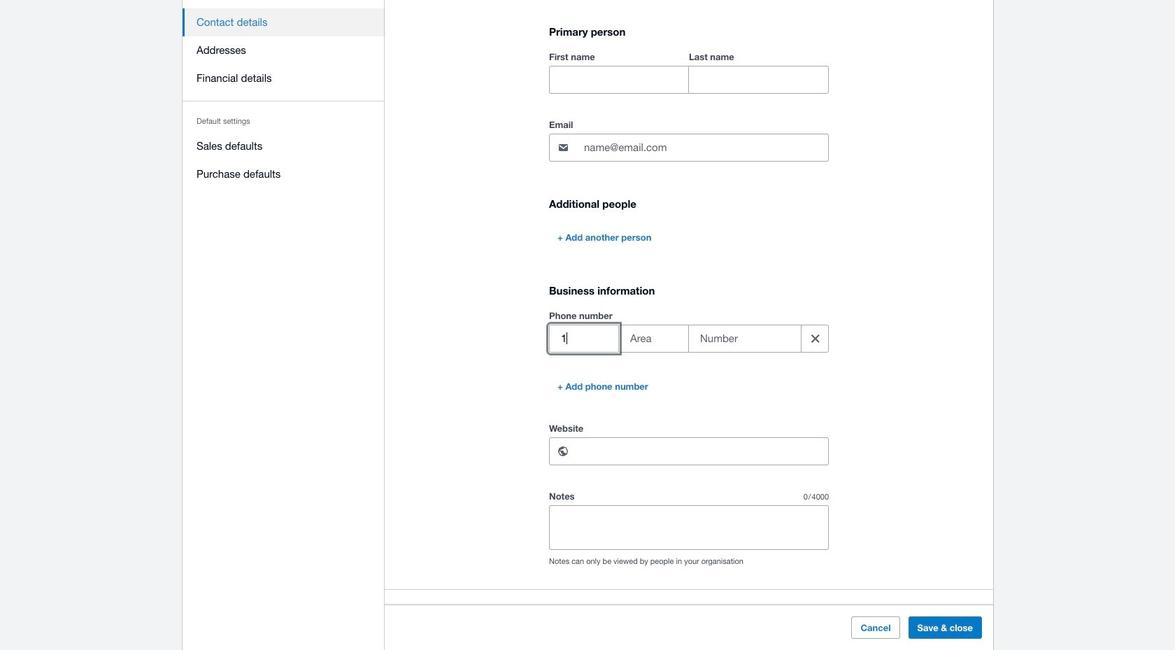 Task type: locate. For each thing, give the bounding box(es) containing it.
None field
[[550, 67, 689, 93], [689, 67, 829, 93], [550, 67, 689, 93], [689, 67, 829, 93]]

remove phone number image
[[802, 325, 830, 353]]

name@email.com text field
[[583, 135, 829, 161]]

1 vertical spatial group
[[549, 325, 830, 353]]

menu
[[183, 0, 385, 197]]

None text field
[[550, 506, 829, 550]]

0 vertical spatial group
[[549, 48, 829, 94]]

None text field
[[583, 438, 829, 465]]

group
[[549, 48, 829, 94], [549, 325, 830, 353]]



Task type: vqa. For each thing, say whether or not it's contained in the screenshot.
Merge associated with Merge
no



Task type: describe. For each thing, give the bounding box(es) containing it.
Country field
[[550, 326, 619, 352]]

1 group from the top
[[549, 48, 829, 94]]

Area field
[[619, 326, 689, 352]]

2 group from the top
[[549, 325, 830, 353]]

Number field
[[689, 326, 796, 352]]



